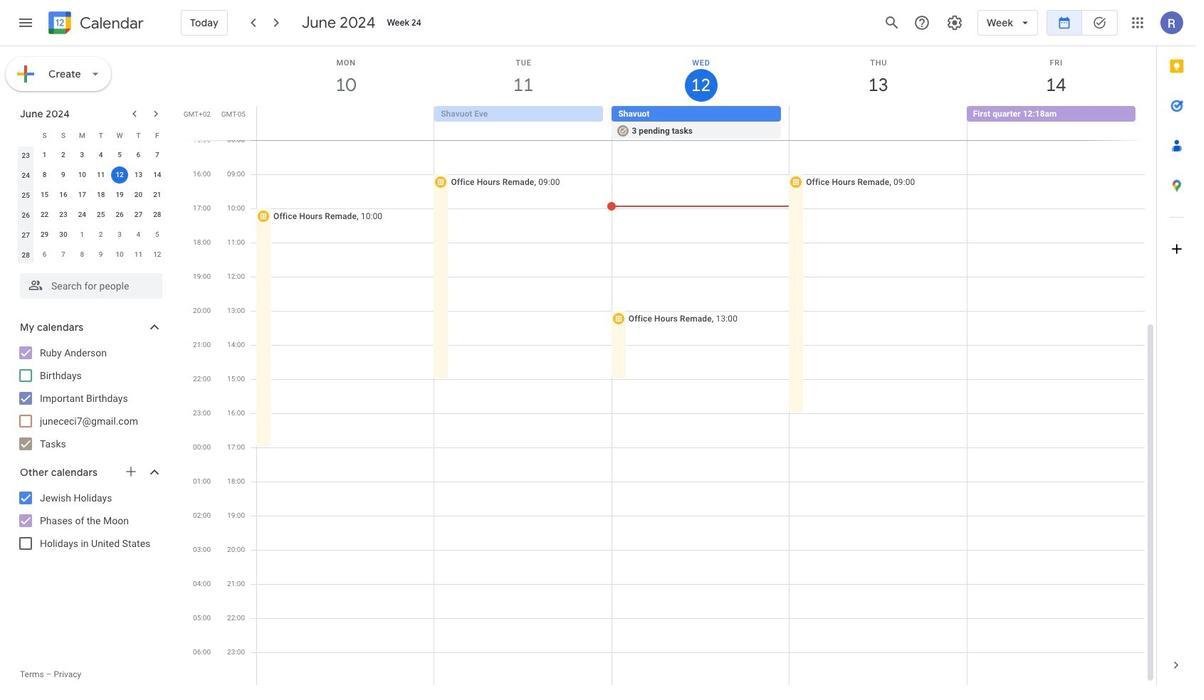 Task type: locate. For each thing, give the bounding box(es) containing it.
calendar element
[[46, 9, 144, 40]]

2 element
[[55, 147, 72, 164]]

grid
[[182, 46, 1156, 686]]

None search field
[[0, 268, 177, 299]]

my calendars list
[[3, 342, 177, 456]]

other calendars list
[[3, 487, 177, 555]]

Search for people text field
[[28, 273, 154, 299]]

3 element
[[74, 147, 91, 164]]

15 element
[[36, 187, 53, 204]]

settings menu image
[[946, 14, 963, 31]]

25 element
[[92, 206, 109, 224]]

30 element
[[55, 226, 72, 244]]

add other calendars image
[[124, 465, 138, 479]]

heading
[[77, 15, 144, 32]]

july 12 element
[[149, 246, 166, 263]]

row group
[[16, 145, 167, 265]]

row
[[251, 106, 1156, 140], [16, 125, 167, 145], [16, 145, 167, 165], [16, 165, 167, 185], [16, 185, 167, 205], [16, 205, 167, 225], [16, 225, 167, 245], [16, 245, 167, 265]]

16 element
[[55, 187, 72, 204]]

july 4 element
[[130, 226, 147, 244]]

14 element
[[149, 167, 166, 184]]

tab list
[[1157, 46, 1196, 646]]

6 element
[[130, 147, 147, 164]]

7 element
[[149, 147, 166, 164]]

cell inside 'row group'
[[110, 165, 129, 185]]

july 6 element
[[36, 246, 53, 263]]

cell
[[257, 106, 434, 140], [612, 106, 789, 140], [789, 106, 967, 140], [110, 165, 129, 185]]

5 element
[[111, 147, 128, 164]]

27 element
[[130, 206, 147, 224]]

thursday, june 13 element
[[790, 46, 967, 106]]

column header
[[16, 125, 35, 145]]

july 3 element
[[111, 226, 128, 244]]

main drawer image
[[17, 14, 34, 31]]

10 element
[[74, 167, 91, 184]]

tuesday, june 11 element
[[435, 46, 612, 106]]

heading inside calendar element
[[77, 15, 144, 32]]

1 element
[[36, 147, 53, 164]]



Task type: vqa. For each thing, say whether or not it's contained in the screenshot.
Easter
no



Task type: describe. For each thing, give the bounding box(es) containing it.
july 5 element
[[149, 226, 166, 244]]

row group inside 'june 2024' grid
[[16, 145, 167, 265]]

4 element
[[92, 147, 109, 164]]

19 element
[[111, 187, 128, 204]]

11 element
[[92, 167, 109, 184]]

july 7 element
[[55, 246, 72, 263]]

8 element
[[36, 167, 53, 184]]

20 element
[[130, 187, 147, 204]]

9 element
[[55, 167, 72, 184]]

22 element
[[36, 206, 53, 224]]

column header inside 'june 2024' grid
[[16, 125, 35, 145]]

12, today element
[[111, 167, 128, 184]]

24 element
[[74, 206, 91, 224]]

wednesday, june 12, today element
[[612, 46, 790, 106]]

july 8 element
[[74, 246, 91, 263]]

29 element
[[36, 226, 53, 244]]

july 10 element
[[111, 246, 128, 263]]

monday, june 10 element
[[257, 46, 435, 106]]

21 element
[[149, 187, 166, 204]]

13 element
[[130, 167, 147, 184]]

july 11 element
[[130, 246, 147, 263]]

july 1 element
[[74, 226, 91, 244]]

23 element
[[55, 206, 72, 224]]

july 9 element
[[92, 246, 109, 263]]

26 element
[[111, 206, 128, 224]]

june 2024 grid
[[14, 125, 167, 265]]

friday, june 14 element
[[967, 46, 1145, 106]]

17 element
[[74, 187, 91, 204]]

18 element
[[92, 187, 109, 204]]

july 2 element
[[92, 226, 109, 244]]

28 element
[[149, 206, 166, 224]]



